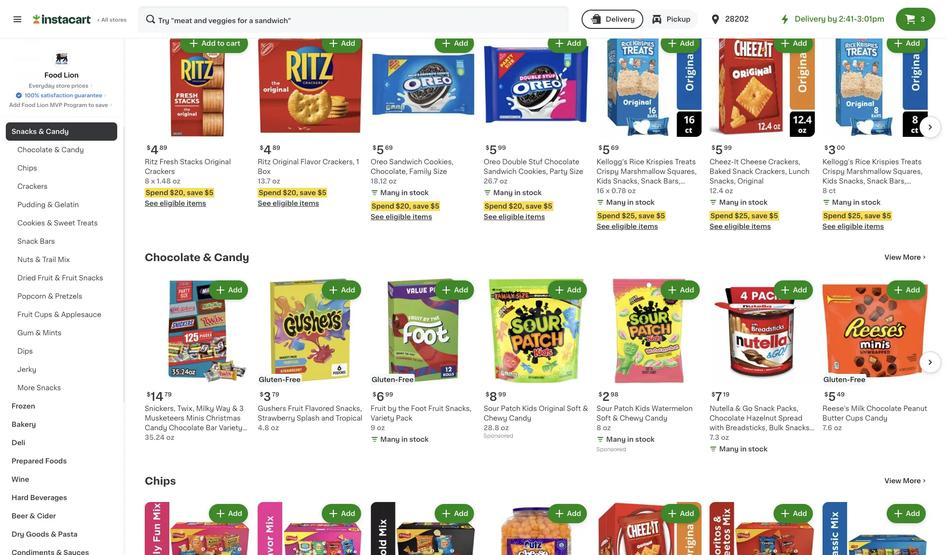 Task type: locate. For each thing, give the bounding box(es) containing it.
see for 8 x 1.48 oz
[[145, 200, 158, 207]]

pack down the
[[396, 415, 412, 422]]

snacks, down "00"
[[839, 178, 865, 185]]

$ inside $ 7 19
[[712, 392, 715, 398]]

variety inside fruit by the foot fruit snacks, variety pack 9 oz
[[371, 415, 394, 422]]

free for 6
[[398, 377, 414, 384]]

79 inside $ 3 79
[[272, 392, 279, 398]]

mints
[[43, 330, 62, 337]]

2 $ 5 99 from the left
[[486, 144, 506, 156]]

2 horizontal spatial spend $25, save $5 see eligible items
[[823, 213, 891, 230]]

0 horizontal spatial squares,
[[667, 168, 697, 175]]

by left 2:41-
[[828, 16, 837, 23]]

0 vertical spatial x
[[151, 178, 155, 185]]

2 size from the left
[[569, 168, 583, 175]]

in for 12.4 oz
[[740, 199, 747, 206]]

fruit by the foot fruit snacks, variety pack 9 oz
[[371, 406, 472, 432]]

14
[[150, 391, 163, 403]]

deli
[[12, 440, 25, 447]]

oreo inside oreo double stuf chocolate sandwich cookies, party size 26.7 oz
[[484, 159, 501, 165]]

snack
[[733, 168, 753, 175], [641, 178, 662, 185], [867, 178, 888, 185], [17, 239, 38, 245], [754, 406, 775, 413]]

delivery inside button
[[606, 16, 635, 23]]

item carousel region containing 4
[[145, 28, 941, 236]]

2 marshmallow from the left
[[847, 168, 891, 175]]

89 for fresh
[[159, 145, 167, 151]]

99 inside '$ 6 99'
[[385, 392, 393, 398]]

0 horizontal spatial by
[[388, 406, 396, 413]]

cart
[[226, 40, 240, 47]]

by inside fruit by the foot fruit snacks, variety pack 9 oz
[[388, 406, 396, 413]]

rice
[[629, 159, 644, 165], [855, 159, 870, 165]]

2 4 from the left
[[263, 144, 271, 156]]

0 horizontal spatial patch
[[501, 406, 521, 413]]

1 $ 4 89 from the left
[[147, 144, 167, 156]]

view for 5
[[885, 254, 901, 261]]

free for 3
[[285, 377, 301, 384]]

pudding & gelatin
[[17, 202, 79, 209]]

many in stock down 0.78
[[606, 199, 655, 206]]

sale
[[163, 5, 186, 16]]

2 spend $25, save $5 see eligible items from the left
[[710, 213, 778, 230]]

crackers, inside 'ritz original flavor crackers, 1 box 13.7 oz'
[[323, 159, 355, 165]]

0 horizontal spatial krispies
[[646, 159, 673, 165]]

christmas
[[206, 415, 241, 422]]

spend for 8 x 1.48 oz
[[146, 190, 168, 196]]

candy
[[46, 129, 69, 135], [61, 147, 84, 154], [214, 253, 249, 263], [645, 415, 668, 422], [509, 415, 531, 422], [865, 415, 888, 422], [145, 425, 167, 432]]

1 view from the top
[[885, 7, 901, 14]]

stock for 9 oz
[[409, 437, 429, 443]]

now
[[188, 5, 212, 16]]

oreo inside oreo sandwich cookies, chocolate, family size 18.12 oz
[[371, 159, 388, 165]]

2 horizontal spatial $25,
[[848, 213, 863, 219]]

1 horizontal spatial ritz
[[258, 159, 271, 165]]

2 kellogg's from the left
[[823, 159, 854, 165]]

many in stock down breadsticks, at right
[[719, 446, 768, 453]]

1 horizontal spatial spend $25, save $5 see eligible items
[[710, 213, 778, 230]]

see down 13.7
[[258, 200, 271, 207]]

2 krispies from the left
[[872, 159, 899, 165]]

snacks & candy
[[12, 129, 69, 135]]

2 oreo from the left
[[484, 159, 501, 165]]

$5
[[205, 190, 213, 196], [318, 190, 326, 196], [431, 203, 439, 210], [544, 203, 552, 210], [656, 213, 665, 219], [769, 213, 778, 219], [882, 213, 891, 219]]

to
[[217, 40, 225, 47], [88, 103, 94, 108]]

free up the
[[398, 377, 414, 384]]

0 horizontal spatial $ 4 89
[[147, 144, 167, 156]]

8 down the $ 2 98
[[597, 425, 601, 432]]

0 horizontal spatial sour
[[484, 406, 499, 413]]

patch inside sour patch kids watermelon soft & chewy candy 8 oz
[[614, 406, 634, 413]]

save for 26.7 oz
[[526, 203, 542, 210]]

3 inside snickers, twix, milky way & 3 musketeers minis christmas candy chocolate bar variety pack
[[239, 406, 244, 413]]

chewy for 8
[[620, 415, 643, 422]]

beverages up cider
[[30, 495, 67, 502]]

1 horizontal spatial gluten-free
[[372, 377, 414, 384]]

0 horizontal spatial pack
[[145, 435, 161, 442]]

breadsticks,
[[726, 425, 767, 432]]

$ up cheez-
[[712, 145, 715, 151]]

1 krispies from the left
[[646, 159, 673, 165]]

produce link
[[6, 49, 117, 68]]

food lion logo image
[[52, 50, 71, 69]]

4.8
[[258, 425, 269, 432]]

1 vertical spatial soft
[[597, 415, 611, 422]]

spend down 13.7
[[259, 190, 281, 196]]

$ 4 89 for fresh
[[147, 144, 167, 156]]

ritz inside ritz fresh stacks original crackers 8 x 1.48 oz
[[145, 159, 158, 165]]

chewy inside sour patch kids original soft & chewy candy 28.8 oz
[[484, 415, 507, 422]]

oz inside ritz fresh stacks original crackers 8 x 1.48 oz
[[172, 178, 181, 185]]

2 squares, from the left
[[893, 168, 923, 175]]

0 vertical spatial chocolate & candy link
[[6, 141, 117, 159]]

1 sour from the left
[[597, 406, 612, 413]]

produce
[[12, 55, 41, 62]]

oz inside sour patch kids original soft & chewy candy 28.8 oz
[[501, 425, 509, 432]]

8 left '1.48' at left top
[[145, 178, 149, 185]]

0 horizontal spatial chocolate & candy link
[[6, 141, 117, 159]]

1 horizontal spatial rice
[[855, 159, 870, 165]]

item carousel region for chocolate & candy
[[145, 275, 941, 460]]

0 horizontal spatial 4
[[150, 144, 159, 156]]

1 oreo from the left
[[371, 159, 388, 165]]

in for 8 oz
[[627, 437, 634, 443]]

gluten- up $ 3 79
[[259, 377, 285, 384]]

89
[[159, 145, 167, 151], [272, 145, 280, 151]]

1 79 from the left
[[164, 392, 172, 398]]

2 $ 4 89 from the left
[[260, 144, 280, 156]]

size right family
[[433, 168, 447, 175]]

$ 5 69 for oreo sandwich cookies, chocolate, family size
[[373, 144, 393, 156]]

0 horizontal spatial 69
[[385, 145, 393, 151]]

$ up 16
[[599, 145, 602, 151]]

goods
[[26, 532, 49, 539]]

1 89 from the left
[[159, 145, 167, 151]]

1 horizontal spatial sandwich
[[484, 168, 517, 175]]

wine link
[[6, 471, 117, 490]]

$ inside '$ 3 00'
[[825, 145, 828, 151]]

rice for 5
[[629, 159, 644, 165]]

stock for 8 oz
[[635, 437, 655, 443]]

eligible for 26.7 oz
[[499, 214, 524, 220]]

1 size from the left
[[433, 168, 447, 175]]

1 vertical spatial cookies,
[[518, 168, 548, 175]]

sour down "2"
[[597, 406, 612, 413]]

0 horizontal spatial free
[[285, 377, 301, 384]]

1 kellogg's rice krispies treats crispy marshmallow squares, kids snacks, snack bars, original from the left
[[597, 159, 697, 194]]

box
[[258, 168, 271, 175]]

kellogg's down '$ 3 00'
[[823, 159, 854, 165]]

2 vertical spatial view more link
[[885, 477, 928, 486]]

1 gluten- from the left
[[259, 377, 285, 384]]

food lion
[[44, 72, 79, 79]]

$ inside the $ 2 98
[[599, 392, 602, 398]]

bars, for 3
[[889, 178, 906, 185]]

delivery for delivery by 2:41-3:01pm
[[795, 16, 826, 23]]

oz right 26.7
[[500, 178, 508, 185]]

snacks up pretzels
[[79, 275, 103, 282]]

beverages
[[12, 92, 49, 99], [30, 495, 67, 502]]

$ inside $ 8 99
[[486, 392, 489, 398]]

to left the cart
[[217, 40, 225, 47]]

1 horizontal spatial cups
[[846, 415, 863, 422]]

1 horizontal spatial delivery
[[795, 16, 826, 23]]

marshmallow for 5
[[621, 168, 666, 175]]

many for 8 ct
[[832, 199, 852, 206]]

add food lion mvp program to save
[[9, 103, 108, 108]]

99 right 6
[[385, 392, 393, 398]]

satisfaction
[[41, 93, 73, 98]]

2 horizontal spatial free
[[850, 377, 866, 384]]

1 4 from the left
[[150, 144, 159, 156]]

1 $25, from the left
[[622, 213, 637, 219]]

2 kellogg's rice krispies treats crispy marshmallow squares, kids snacks, snack bars, original from the left
[[823, 159, 923, 194]]

in for 18.12 oz
[[401, 190, 408, 196]]

0 horizontal spatial crackers
[[17, 184, 48, 190]]

0 horizontal spatial cups
[[34, 312, 52, 319]]

items for 26.7 oz
[[526, 214, 545, 220]]

and
[[321, 415, 334, 422]]

product group containing 7
[[710, 279, 815, 456]]

1 squares, from the left
[[667, 168, 697, 175]]

89 up fresh on the top left of the page
[[159, 145, 167, 151]]

0 horizontal spatial ritz
[[145, 159, 158, 165]]

snacks, inside fruit by the foot fruit snacks, variety pack 9 oz
[[445, 406, 472, 413]]

pack down musketeers
[[145, 435, 161, 442]]

2 chewy from the left
[[484, 415, 507, 422]]

7
[[715, 391, 722, 403]]

beer & cider link
[[6, 508, 117, 526]]

2 view more from the top
[[885, 254, 921, 261]]

1 vertical spatial food
[[22, 103, 35, 108]]

$ inside '$ 6 99'
[[373, 392, 376, 398]]

items for 16 x 0.78 oz
[[639, 223, 658, 230]]

spend down 16 x 0.78 oz
[[598, 213, 620, 219]]

many down the
[[380, 437, 400, 443]]

4 up box
[[263, 144, 271, 156]]

0 vertical spatial sandwich
[[389, 159, 422, 165]]

instacart logo image
[[33, 14, 91, 25]]

5 up the 'chocolate,'
[[376, 144, 384, 156]]

original inside ritz fresh stacks original crackers 8 x 1.48 oz
[[204, 159, 231, 165]]

7.6
[[823, 425, 832, 432]]

eligible for 13.7 oz
[[273, 200, 298, 207]]

1 horizontal spatial krispies
[[872, 159, 899, 165]]

2 bars, from the left
[[889, 178, 906, 185]]

oreo double stuf chocolate sandwich cookies, party size 26.7 oz
[[484, 159, 583, 185]]

1 horizontal spatial 69
[[611, 145, 619, 151]]

jerky link
[[6, 361, 117, 379]]

sponsored badge image down 28.8
[[484, 434, 513, 440]]

lion up meat & seafood
[[37, 103, 48, 108]]

1 vertical spatial variety
[[219, 425, 243, 432]]

chewy inside sour patch kids watermelon soft & chewy candy 8 oz
[[620, 415, 643, 422]]

free for 5
[[850, 377, 866, 384]]

0 vertical spatial cups
[[34, 312, 52, 319]]

recipes
[[12, 37, 40, 44]]

1 spend $25, save $5 see eligible items from the left
[[597, 213, 665, 230]]

squares, for 3
[[893, 168, 923, 175]]

3 free from the left
[[850, 377, 866, 384]]

mvp
[[50, 103, 62, 108]]

$ 4 89
[[147, 144, 167, 156], [260, 144, 280, 156]]

squares, for 5
[[667, 168, 697, 175]]

spend down '1.48' at left top
[[146, 190, 168, 196]]

many in stock for 18.12 oz
[[380, 190, 429, 196]]

1 chewy from the left
[[620, 415, 643, 422]]

$ 5 69 up the 'chocolate,'
[[373, 144, 393, 156]]

$ 7 19
[[712, 391, 730, 403]]

$ inside the $ 14 79
[[147, 392, 150, 398]]

meat
[[12, 110, 29, 117]]

$ 5 99
[[712, 144, 732, 156], [486, 144, 506, 156]]

many for 16 x 0.78 oz
[[606, 199, 626, 206]]

fruit down nuts & trail mix
[[38, 275, 53, 282]]

save for 16 x 0.78 oz
[[639, 213, 655, 219]]

add button
[[323, 35, 360, 52], [436, 35, 473, 52], [549, 35, 586, 52], [662, 35, 699, 52], [775, 35, 812, 52], [888, 35, 925, 52], [210, 282, 247, 299], [323, 282, 360, 299], [436, 282, 473, 299], [549, 282, 586, 299], [662, 282, 699, 299], [775, 282, 812, 299], [888, 282, 925, 299], [210, 506, 247, 523], [323, 506, 360, 523], [436, 506, 473, 523], [549, 506, 586, 523], [662, 506, 699, 523], [775, 506, 812, 523], [888, 506, 925, 523]]

1 rice from the left
[[629, 159, 644, 165]]

0 horizontal spatial bars,
[[663, 178, 680, 185]]

view more for 5
[[885, 254, 921, 261]]

3 spend $25, save $5 see eligible items from the left
[[823, 213, 891, 230]]

8 inside sour patch kids watermelon soft & chewy candy 8 oz
[[597, 425, 601, 432]]

0 horizontal spatial delivery
[[606, 16, 635, 23]]

0 horizontal spatial kellogg's rice krispies treats crispy marshmallow squares, kids snacks, snack bars, original
[[597, 159, 697, 194]]

1 horizontal spatial bars,
[[889, 178, 906, 185]]

7.3
[[710, 435, 719, 442]]

spend down the ct at the right top
[[824, 213, 846, 219]]

0 horizontal spatial crispy
[[597, 168, 619, 175]]

delivery button
[[582, 10, 644, 29]]

beer
[[12, 514, 28, 520]]

8
[[145, 178, 149, 185], [823, 188, 827, 194], [489, 391, 497, 403], [597, 425, 601, 432]]

2 vertical spatial view
[[885, 478, 901, 485]]

$20, down oreo double stuf chocolate sandwich cookies, party size 26.7 oz
[[509, 203, 524, 210]]

many in stock down oreo sandwich cookies, chocolate, family size 18.12 oz
[[380, 190, 429, 196]]

pasta
[[58, 532, 78, 539]]

2 $25, from the left
[[735, 213, 750, 219]]

sour patch kids original soft & chewy candy 28.8 oz
[[484, 406, 588, 432]]

candy inside snickers, twix, milky way & 3 musketeers minis christmas candy chocolate bar variety pack
[[145, 425, 167, 432]]

1 vertical spatial chocolate & candy
[[145, 253, 249, 263]]

1 $ 5 69 from the left
[[373, 144, 393, 156]]

$ inside $ 5 49
[[825, 392, 828, 398]]

1 crispy from the left
[[597, 168, 619, 175]]

oz down the 'chocolate,'
[[389, 178, 397, 185]]

1 vertical spatial view more
[[885, 254, 921, 261]]

1 free from the left
[[285, 377, 301, 384]]

1 horizontal spatial pack
[[396, 415, 412, 422]]

2 79 from the left
[[272, 392, 279, 398]]

1 horizontal spatial cookies,
[[518, 168, 548, 175]]

3 $25, from the left
[[848, 213, 863, 219]]

sour inside sour patch kids original soft & chewy candy 28.8 oz
[[484, 406, 499, 413]]

sponsored badge image down sour patch kids watermelon soft & chewy candy 8 oz
[[597, 448, 626, 453]]

1 $ 5 99 from the left
[[712, 144, 732, 156]]

1 vertical spatial to
[[88, 103, 94, 108]]

1 horizontal spatial by
[[828, 16, 837, 23]]

applesauce
[[61, 312, 101, 319]]

2 view more link from the top
[[885, 253, 928, 262]]

snack inside nutella & go snack packs, chocolate hazelnut spread with breadsticks, bulk snacks for kids
[[754, 406, 775, 413]]

gluten-free up 49
[[824, 377, 866, 384]]

$ up ritz fresh stacks original crackers 8 x 1.48 oz
[[147, 145, 150, 151]]

2 69 from the left
[[611, 145, 619, 151]]

see down 18.12
[[371, 214, 384, 220]]

crackers inside ritz fresh stacks original crackers 8 x 1.48 oz
[[145, 168, 175, 175]]

2 gluten- from the left
[[372, 377, 398, 384]]

5 up 16
[[602, 144, 610, 156]]

1 horizontal spatial food
[[44, 72, 62, 79]]

meat & seafood
[[12, 110, 68, 117]]

7.3 oz
[[710, 435, 729, 442]]

18.12
[[371, 178, 387, 185]]

0 horizontal spatial soft
[[567, 406, 581, 413]]

beverages down everyday
[[12, 92, 49, 99]]

pack inside snickers, twix, milky way & 3 musketeers minis christmas candy chocolate bar variety pack
[[145, 435, 161, 442]]

$ left 19
[[712, 392, 715, 398]]

product group containing 14
[[145, 279, 250, 443]]

1 horizontal spatial free
[[398, 377, 414, 384]]

stock for 7.3 oz
[[748, 446, 768, 453]]

0 horizontal spatial treats
[[77, 220, 98, 227]]

$ 14 79
[[147, 391, 172, 403]]

$ 5 99 up double
[[486, 144, 506, 156]]

soft inside sour patch kids watermelon soft & chewy candy 8 oz
[[597, 415, 611, 422]]

spend $20, save $5 see eligible items
[[145, 190, 213, 207], [258, 190, 326, 207], [371, 203, 439, 220], [484, 203, 552, 220]]

way
[[216, 406, 230, 413]]

69 up the 'chocolate,'
[[385, 145, 393, 151]]

marshmallow for 3
[[847, 168, 891, 175]]

$ inside $ 3 79
[[260, 392, 263, 398]]

add
[[202, 40, 216, 47], [341, 40, 355, 47], [454, 40, 468, 47], [567, 40, 581, 47], [680, 40, 694, 47], [793, 40, 807, 47], [906, 40, 920, 47], [9, 103, 20, 108], [228, 287, 242, 294], [341, 287, 355, 294], [454, 287, 468, 294], [567, 287, 581, 294], [680, 287, 694, 294], [793, 287, 807, 294], [906, 287, 920, 294], [228, 511, 242, 518], [341, 511, 355, 518], [454, 511, 468, 518], [567, 511, 581, 518], [680, 511, 694, 518], [793, 511, 807, 518], [906, 511, 920, 518]]

oz inside gushers fruit flavored snacks, strawberry splash and tropical 4.8 oz
[[271, 425, 279, 432]]

item carousel region for on sale now
[[145, 28, 941, 236]]

1 item carousel region from the top
[[145, 28, 941, 236]]

milky
[[196, 406, 214, 413]]

2 sour from the left
[[484, 406, 499, 413]]

1 horizontal spatial chocolate & candy link
[[145, 252, 249, 263]]

snacks, inside 'cheez-it cheese crackers, baked snack crackers, lunch snacks, original 12.4 oz'
[[710, 178, 736, 185]]

3 inside "button"
[[921, 16, 925, 23]]

1 horizontal spatial chocolate & candy
[[145, 253, 249, 263]]

chips link down 35.24 oz
[[145, 476, 176, 487]]

spend down 12.4
[[711, 213, 733, 219]]

99
[[724, 145, 732, 151], [498, 145, 506, 151], [385, 392, 393, 398], [498, 392, 506, 398]]

99 for by
[[385, 392, 393, 398]]

fruit up splash
[[288, 406, 303, 413]]

0 horizontal spatial rice
[[629, 159, 644, 165]]

oreo sandwich cookies, chocolate, family size 18.12 oz
[[371, 159, 454, 185]]

0 vertical spatial beverages
[[12, 92, 49, 99]]

$20, for 26.7 oz
[[509, 203, 524, 210]]

x right 16
[[606, 188, 610, 194]]

3 gluten-free from the left
[[824, 377, 866, 384]]

0 vertical spatial soft
[[567, 406, 581, 413]]

spend $25, save $5 see eligible items down 12.4
[[710, 213, 778, 230]]

2 patch from the left
[[501, 406, 521, 413]]

cheese
[[741, 159, 767, 165]]

many in stock
[[380, 190, 429, 196], [493, 190, 542, 196], [606, 199, 655, 206], [719, 199, 768, 206], [832, 199, 881, 206], [380, 437, 429, 443], [606, 437, 655, 443], [719, 446, 768, 453]]

$ up box
[[260, 145, 263, 151]]

$ for 9 oz
[[373, 392, 376, 398]]

None search field
[[138, 6, 569, 33]]

baked
[[710, 168, 731, 175]]

2 rice from the left
[[855, 159, 870, 165]]

0 horizontal spatial marshmallow
[[621, 168, 666, 175]]

$ up 9
[[373, 392, 376, 398]]

3
[[921, 16, 925, 23], [828, 144, 836, 156], [263, 391, 271, 403], [239, 406, 244, 413]]

gluten- for 5
[[824, 377, 850, 384]]

5 up 26.7
[[489, 144, 497, 156]]

candy inside sour patch kids watermelon soft & chewy candy 8 oz
[[645, 415, 668, 422]]

spend $20, save $5 see eligible items down 26.7
[[484, 203, 552, 220]]

1 horizontal spatial crackers
[[145, 168, 175, 175]]

1 bars, from the left
[[663, 178, 680, 185]]

add food lion mvp program to save link
[[9, 101, 114, 109]]

1 horizontal spatial gluten-
[[372, 377, 398, 384]]

2 crispy from the left
[[823, 168, 845, 175]]

1 view more link from the top
[[885, 6, 928, 15]]

patch down 98
[[614, 406, 634, 413]]

many in stock down sour patch kids watermelon soft & chewy candy 8 oz
[[606, 437, 655, 443]]

party
[[550, 168, 568, 175]]

0 horizontal spatial 79
[[164, 392, 172, 398]]

2 ritz from the left
[[258, 159, 271, 165]]

spend $20, save $5 see eligible items for 13.7 oz
[[258, 190, 326, 207]]

chocolate inside snickers, twix, milky way & 3 musketeers minis christmas candy chocolate bar variety pack
[[169, 425, 204, 432]]

0 vertical spatial to
[[217, 40, 225, 47]]

to down guarantee
[[88, 103, 94, 108]]

chocolate inside nutella & go snack packs, chocolate hazelnut spread with breadsticks, bulk snacks for kids
[[710, 415, 745, 422]]

0 vertical spatial cookies,
[[424, 159, 454, 165]]

0 horizontal spatial variety
[[219, 425, 243, 432]]

$ 4 89 up box
[[260, 144, 280, 156]]

3 gluten- from the left
[[824, 377, 850, 384]]

1 vertical spatial by
[[388, 406, 396, 413]]

1 kellogg's from the left
[[597, 159, 628, 165]]

1 horizontal spatial squares,
[[893, 168, 923, 175]]

many for 12.4 oz
[[719, 199, 739, 206]]

gluten- for 3
[[259, 377, 285, 384]]

delivery
[[795, 16, 826, 23], [606, 16, 635, 23]]

spend
[[146, 190, 168, 196], [259, 190, 281, 196], [372, 203, 394, 210], [485, 203, 507, 210], [598, 213, 620, 219], [711, 213, 733, 219], [824, 213, 846, 219]]

98
[[611, 392, 619, 398]]

79 inside the $ 14 79
[[164, 392, 172, 398]]

0 vertical spatial chocolate & candy
[[17, 147, 84, 154]]

oz right 7.3
[[721, 435, 729, 442]]

crispy up 16
[[597, 168, 619, 175]]

gluten- for 6
[[372, 377, 398, 384]]

1 horizontal spatial 4
[[263, 144, 271, 156]]

candy inside snacks & candy link
[[46, 129, 69, 135]]

spend $20, save $5 see eligible items down '1.48' at left top
[[145, 190, 213, 207]]

2 89 from the left
[[272, 145, 280, 151]]

99 up cheez-
[[724, 145, 732, 151]]

see for 12.4 oz
[[710, 223, 723, 230]]

product group containing 6
[[371, 279, 476, 447]]

0 horizontal spatial kellogg's
[[597, 159, 628, 165]]

chocolate inside reese's milk chocolate peanut butter cups candy 7.6 oz
[[867, 406, 902, 413]]

squares,
[[667, 168, 697, 175], [893, 168, 923, 175]]

popcorn
[[17, 294, 46, 300]]

79 for 14
[[164, 392, 172, 398]]

sponsored badge image
[[484, 434, 513, 440], [597, 448, 626, 453]]

4 for fresh
[[150, 144, 159, 156]]

kellogg's rice krispies treats crispy marshmallow squares, kids snacks, snack bars, original for 5
[[597, 159, 697, 194]]

0 horizontal spatial spend $25, save $5 see eligible items
[[597, 213, 665, 230]]

1 vertical spatial chocolate & candy link
[[145, 252, 249, 263]]

$ 4 89 for original
[[260, 144, 280, 156]]

by for fruit
[[388, 406, 396, 413]]

0 horizontal spatial chewy
[[484, 415, 507, 422]]

patch
[[614, 406, 634, 413], [501, 406, 521, 413]]

cheez-it cheese crackers, baked snack crackers, lunch snacks, original 12.4 oz
[[710, 159, 810, 194]]

1 horizontal spatial x
[[606, 188, 610, 194]]

soft inside sour patch kids original soft & chewy candy 28.8 oz
[[567, 406, 581, 413]]

1 ritz from the left
[[145, 159, 158, 165]]

1 gluten-free from the left
[[259, 377, 301, 384]]

more inside "link"
[[17, 385, 35, 392]]

many down 18.12
[[380, 190, 400, 196]]

1 marshmallow from the left
[[621, 168, 666, 175]]

& inside sour patch kids watermelon soft & chewy candy 8 oz
[[613, 415, 618, 422]]

sour down $ 8 99
[[484, 406, 499, 413]]

spend $20, save $5 see eligible items for 26.7 oz
[[484, 203, 552, 220]]

patch down $ 8 99
[[501, 406, 521, 413]]

many for 7.3 oz
[[719, 446, 739, 453]]

view
[[885, 7, 901, 14], [885, 254, 901, 261], [885, 478, 901, 485]]

2 free from the left
[[398, 377, 414, 384]]

spend for 16 x 0.78 oz
[[598, 213, 620, 219]]

ritz left fresh on the top left of the page
[[145, 159, 158, 165]]

item carousel region
[[145, 28, 941, 236], [145, 275, 941, 460]]

many in stock for 7.3 oz
[[719, 446, 768, 453]]

bars,
[[663, 178, 680, 185], [889, 178, 906, 185]]

more for chocolate & candy
[[903, 254, 921, 261]]

many in stock for 12.4 oz
[[719, 199, 768, 206]]

1 horizontal spatial chips
[[145, 476, 176, 487]]

0 horizontal spatial sandwich
[[389, 159, 422, 165]]

variety up 9
[[371, 415, 394, 422]]

in for 26.7 oz
[[514, 190, 521, 196]]

1 vertical spatial sponsored badge image
[[597, 448, 626, 453]]

1 69 from the left
[[385, 145, 393, 151]]

kids inside sour patch kids watermelon soft & chewy candy 8 oz
[[635, 406, 650, 413]]

by for delivery
[[828, 16, 837, 23]]

$25, for $ 5 69
[[622, 213, 637, 219]]

sour inside sour patch kids watermelon soft & chewy candy 8 oz
[[597, 406, 612, 413]]

kellogg's for 5
[[597, 159, 628, 165]]

more for chips
[[903, 478, 921, 485]]

crispy up the ct at the right top
[[823, 168, 845, 175]]

save for 8 x 1.48 oz
[[187, 190, 203, 196]]

2 gluten-free from the left
[[372, 377, 414, 384]]

patch for 8
[[614, 406, 634, 413]]

$5 for 16 x 0.78 oz
[[656, 213, 665, 219]]

69 up 16 x 0.78 oz
[[611, 145, 619, 151]]

28202
[[725, 16, 749, 23]]

1 view more from the top
[[885, 7, 921, 14]]

$ 5 69 up 16 x 0.78 oz
[[599, 144, 619, 156]]

2 $ 5 69 from the left
[[599, 144, 619, 156]]

eligible
[[160, 200, 185, 207], [273, 200, 298, 207], [386, 214, 411, 220], [499, 214, 524, 220], [612, 223, 637, 230], [725, 223, 750, 230], [838, 223, 863, 230]]

snacks, right foot
[[445, 406, 472, 413]]

1 horizontal spatial $ 4 89
[[260, 144, 280, 156]]

0 horizontal spatial chips link
[[6, 159, 117, 178]]

0 horizontal spatial cookies,
[[424, 159, 454, 165]]

$5 for 12.4 oz
[[769, 213, 778, 219]]

79 up gushers
[[272, 392, 279, 398]]

1 vertical spatial item carousel region
[[145, 275, 941, 460]]

5 up cheez-
[[715, 144, 723, 156]]

oz inside fruit by the foot fruit snacks, variety pack 9 oz
[[377, 425, 385, 432]]

1 vertical spatial view
[[885, 254, 901, 261]]

1 horizontal spatial marshmallow
[[847, 168, 891, 175]]

ritz for ritz fresh stacks original crackers 8 x 1.48 oz
[[145, 159, 158, 165]]

1 vertical spatial chips
[[145, 476, 176, 487]]

$ left "00"
[[825, 145, 828, 151]]

see down '1.48' at left top
[[145, 200, 158, 207]]

free up milk
[[850, 377, 866, 384]]

chocolate & candy link
[[6, 141, 117, 159], [145, 252, 249, 263]]

1 vertical spatial sandwich
[[484, 168, 517, 175]]

candy inside sour patch kids original soft & chewy candy 28.8 oz
[[509, 415, 531, 422]]

gluten-free inside product group
[[372, 377, 414, 384]]

size inside oreo sandwich cookies, chocolate, family size 18.12 oz
[[433, 168, 447, 175]]

chips link down snacks & candy link
[[6, 159, 117, 178]]

0 vertical spatial lion
[[64, 72, 79, 79]]

peanut
[[903, 406, 927, 413]]

snacks, up tropical
[[336, 406, 362, 413]]

89 for original
[[272, 145, 280, 151]]

dairy
[[12, 74, 30, 80]]

snickers,
[[145, 406, 176, 413]]

reese's
[[823, 406, 849, 413]]

wine
[[12, 477, 29, 484]]

view for 3
[[885, 7, 901, 14]]

item carousel region containing 14
[[145, 275, 941, 460]]

many in stock down the ct at the right top
[[832, 199, 881, 206]]

many down the ct at the right top
[[832, 199, 852, 206]]

0 horizontal spatial sponsored badge image
[[484, 434, 513, 440]]

crackers up pudding at left
[[17, 184, 48, 190]]

0 vertical spatial food
[[44, 72, 62, 79]]

fruit inside gushers fruit flavored snacks, strawberry splash and tropical 4.8 oz
[[288, 406, 303, 413]]

5 for cheez-it cheese crackers, baked snack crackers, lunch snacks, original
[[715, 144, 723, 156]]

1 patch from the left
[[614, 406, 634, 413]]

add to cart button
[[181, 35, 247, 52]]

99 up 28.8
[[498, 392, 506, 398]]

chewy for 28.8
[[484, 415, 507, 422]]

$ for 28.8 oz
[[486, 392, 489, 398]]

spend $20, save $5 see eligible items down 'ritz original flavor crackers, 1 box 13.7 oz'
[[258, 190, 326, 207]]

1 vertical spatial crackers
[[17, 184, 48, 190]]

kellogg's for 3
[[823, 159, 854, 165]]

patch inside sour patch kids original soft & chewy candy 28.8 oz
[[501, 406, 521, 413]]

$ left 49
[[825, 392, 828, 398]]

food up the everyday store prices
[[44, 72, 62, 79]]

1 horizontal spatial kellogg's
[[823, 159, 854, 165]]

5 left 49
[[828, 391, 836, 403]]

snacks down "jerky" link
[[37, 385, 61, 392]]

oz right 9
[[377, 425, 385, 432]]

oreo up the 'chocolate,'
[[371, 159, 388, 165]]

$ up the 'chocolate,'
[[373, 145, 376, 151]]

4
[[150, 144, 159, 156], [263, 144, 271, 156]]

x inside ritz fresh stacks original crackers 8 x 1.48 oz
[[151, 178, 155, 185]]

2 view from the top
[[885, 254, 901, 261]]

treats
[[675, 159, 696, 165], [901, 159, 922, 165], [77, 220, 98, 227]]

kids inside sour patch kids original soft & chewy candy 28.8 oz
[[522, 406, 537, 413]]

$ for 13.7 oz
[[260, 145, 263, 151]]

many in stock down 12.4
[[719, 199, 768, 206]]

size right party
[[569, 168, 583, 175]]

1 horizontal spatial 79
[[272, 392, 279, 398]]

crackers, left 1
[[323, 159, 355, 165]]

on sale now link
[[145, 5, 212, 16]]

product group
[[145, 32, 250, 208], [258, 32, 363, 208], [371, 32, 476, 222], [484, 32, 589, 222], [597, 32, 702, 232], [710, 32, 815, 232], [823, 32, 928, 232], [145, 279, 250, 443], [258, 279, 363, 433], [371, 279, 476, 447], [484, 279, 589, 442], [597, 279, 702, 456], [710, 279, 815, 456], [823, 279, 928, 433], [145, 503, 250, 556], [258, 503, 363, 556], [371, 503, 476, 556], [484, 503, 589, 556], [597, 503, 702, 556], [710, 503, 815, 556], [823, 503, 928, 556]]

spend $25, save $5 see eligible items for $ 5 69
[[597, 213, 665, 230]]

food down 100%
[[22, 103, 35, 108]]

variety inside snickers, twix, milky way & 3 musketeers minis christmas candy chocolate bar variety pack
[[219, 425, 243, 432]]

x left '1.48' at left top
[[151, 178, 155, 185]]

1 horizontal spatial soft
[[597, 415, 611, 422]]

1 vertical spatial view more link
[[885, 253, 928, 262]]

spend for 18.12 oz
[[372, 203, 394, 210]]

free inside product group
[[398, 377, 414, 384]]

2 horizontal spatial gluten-
[[824, 377, 850, 384]]

1 horizontal spatial $ 5 99
[[712, 144, 732, 156]]

1 horizontal spatial crispy
[[823, 168, 845, 175]]

2 item carousel region from the top
[[145, 275, 941, 460]]

ritz inside 'ritz original flavor crackers, 1 box 13.7 oz'
[[258, 159, 271, 165]]

1 horizontal spatial chewy
[[620, 415, 643, 422]]

crackers up '1.48' at left top
[[145, 168, 175, 175]]



Task type: vqa. For each thing, say whether or not it's contained in the screenshot.
Original within the RITZ FRESH STACKS ORIGINAL CRACKERS 8 X 1.48 OZ
yes



Task type: describe. For each thing, give the bounding box(es) containing it.
oz inside 'cheez-it cheese crackers, baked snack crackers, lunch snacks, original 12.4 oz'
[[725, 188, 733, 194]]

prepared foods link
[[6, 453, 117, 471]]

bulk
[[769, 425, 784, 432]]

service type group
[[582, 10, 698, 29]]

$ 3 00
[[825, 144, 845, 156]]

treats for 3
[[901, 159, 922, 165]]

crackers, down cheese
[[755, 168, 787, 175]]

view more link for 5
[[885, 253, 928, 262]]

product group containing 2
[[597, 279, 702, 456]]

$25, for $ 3 00
[[848, 213, 863, 219]]

see for 18.12 oz
[[371, 214, 384, 220]]

hard beverages link
[[6, 490, 117, 508]]

double
[[502, 159, 527, 165]]

8 inside ritz fresh stacks original crackers 8 x 1.48 oz
[[145, 178, 149, 185]]

all stores link
[[33, 6, 127, 33]]

lunch
[[789, 168, 810, 175]]

sour for sour patch kids watermelon soft & chewy candy 8 oz
[[597, 406, 612, 413]]

3 view more link from the top
[[885, 477, 928, 486]]

ritz original flavor crackers, 1 box 13.7 oz
[[258, 159, 359, 185]]

it
[[734, 159, 739, 165]]

0 horizontal spatial chocolate & candy
[[17, 147, 84, 154]]

sponsored badge image for 2
[[597, 448, 626, 453]]

chocolate inside oreo double stuf chocolate sandwich cookies, party size 26.7 oz
[[544, 159, 580, 165]]

stacks
[[180, 159, 203, 165]]

pudding & gelatin link
[[6, 196, 117, 214]]

gluten-free for 5
[[824, 377, 866, 384]]

12.4
[[710, 188, 723, 194]]

3 view from the top
[[885, 478, 901, 485]]

see for 8 ct
[[823, 223, 836, 230]]

& inside snickers, twix, milky way & 3 musketeers minis christmas candy chocolate bar variety pack
[[232, 406, 238, 413]]

19
[[723, 392, 730, 398]]

see for 16 x 0.78 oz
[[597, 223, 610, 230]]

$20, for 8 x 1.48 oz
[[170, 190, 185, 196]]

fruit right foot
[[428, 406, 444, 413]]

spend for 12.4 oz
[[711, 213, 733, 219]]

nuts & trail mix link
[[6, 251, 117, 269]]

many for 9 oz
[[380, 437, 400, 443]]

eligible for 18.12 oz
[[386, 214, 411, 220]]

69 for oreo sandwich cookies, chocolate, family size
[[385, 145, 393, 151]]

with
[[710, 425, 724, 432]]

$ 5 99 for cheez-
[[712, 144, 732, 156]]

in for 8 ct
[[853, 199, 860, 206]]

oz right 35.24
[[166, 435, 174, 442]]

$ for 35.24 oz
[[147, 392, 150, 398]]

cookies, inside oreo double stuf chocolate sandwich cookies, party size 26.7 oz
[[518, 168, 548, 175]]

8 ct
[[823, 188, 836, 194]]

all
[[101, 17, 108, 22]]

2:41-
[[839, 16, 857, 23]]

$ for 7.3 oz
[[712, 392, 715, 398]]

bakery
[[12, 422, 36, 429]]

ct
[[829, 188, 836, 194]]

$5 for 18.12 oz
[[431, 203, 439, 210]]

dips
[[17, 349, 33, 355]]

35.24
[[145, 435, 165, 442]]

foods
[[45, 459, 67, 465]]

twix,
[[177, 406, 194, 413]]

original inside 'ritz original flavor crackers, 1 box 13.7 oz'
[[272, 159, 299, 165]]

1.48
[[157, 178, 171, 185]]

oz inside reese's milk chocolate peanut butter cups candy 7.6 oz
[[834, 425, 842, 432]]

many in stock for 8 ct
[[832, 199, 881, 206]]

items for 8 ct
[[865, 223, 884, 230]]

stock for 26.7 oz
[[522, 190, 542, 196]]

watermelon
[[652, 406, 693, 413]]

add to cart
[[202, 40, 240, 47]]

add inside button
[[202, 40, 216, 47]]

dairy & eggs link
[[6, 68, 117, 86]]

everyday store prices link
[[29, 82, 94, 90]]

more snacks link
[[6, 379, 117, 398]]

oz right 0.78
[[628, 188, 636, 194]]

many for 18.12 oz
[[380, 190, 400, 196]]

krispies for 5
[[646, 159, 673, 165]]

stock for 8 ct
[[861, 199, 881, 206]]

$ 5 49
[[825, 391, 845, 403]]

5 for reese's milk chocolate peanut butter cups candy
[[828, 391, 836, 403]]

sandwich inside oreo double stuf chocolate sandwich cookies, party size 26.7 oz
[[484, 168, 517, 175]]

0 horizontal spatial lion
[[37, 103, 48, 108]]

8 left the ct at the right top
[[823, 188, 827, 194]]

snacks, up 0.78
[[613, 178, 639, 185]]

delivery by 2:41-3:01pm
[[795, 16, 884, 23]]

view more link for 3
[[885, 6, 928, 15]]

gushers
[[258, 406, 286, 413]]

trail
[[42, 257, 56, 264]]

strawberry
[[258, 415, 295, 422]]

$20, for 13.7 oz
[[283, 190, 298, 196]]

$5 for 13.7 oz
[[318, 190, 326, 196]]

treats for 5
[[675, 159, 696, 165]]

$ for 26.7 oz
[[486, 145, 489, 151]]

minis
[[186, 415, 204, 422]]

8 up 28.8
[[489, 391, 497, 403]]

save for 12.4 oz
[[752, 213, 768, 219]]

eligible for 8 x 1.48 oz
[[160, 200, 185, 207]]

99 for it
[[724, 145, 732, 151]]

ritz for ritz original flavor crackers, 1 box 13.7 oz
[[258, 159, 271, 165]]

6
[[376, 391, 384, 403]]

stock for 16 x 0.78 oz
[[635, 199, 655, 206]]

snack bars link
[[6, 233, 117, 251]]

fresh
[[160, 159, 178, 165]]

pickup button
[[644, 10, 698, 29]]

dry
[[12, 532, 24, 539]]

$ for 4.8 oz
[[260, 392, 263, 398]]

oz inside oreo sandwich cookies, chocolate, family size 18.12 oz
[[389, 178, 397, 185]]

oz inside sour patch kids watermelon soft & chewy candy 8 oz
[[603, 425, 611, 432]]

1 horizontal spatial lion
[[64, 72, 79, 79]]

Search field
[[139, 7, 568, 32]]

spend $20, save $5 see eligible items for 18.12 oz
[[371, 203, 439, 220]]

foot
[[411, 406, 427, 413]]

cookies, inside oreo sandwich cookies, chocolate, family size 18.12 oz
[[424, 159, 454, 165]]

nuts
[[17, 257, 33, 264]]

99 inside $ 8 99
[[498, 392, 506, 398]]

size inside oreo double stuf chocolate sandwich cookies, party size 26.7 oz
[[569, 168, 583, 175]]

$ for 8 ct
[[825, 145, 828, 151]]

gum & mints
[[17, 330, 62, 337]]

5 for oreo sandwich cookies, chocolate, family size
[[376, 144, 384, 156]]

$ 5 99 for oreo
[[486, 144, 506, 156]]

gluten-free for 3
[[259, 377, 301, 384]]

$25, for $ 5 99
[[735, 213, 750, 219]]

100% satisfaction guarantee button
[[15, 90, 108, 99]]

save for 13.7 oz
[[300, 190, 316, 196]]

snacks, inside gushers fruit flavored snacks, strawberry splash and tropical 4.8 oz
[[336, 406, 362, 413]]

prepared foods
[[12, 459, 67, 465]]

program
[[64, 103, 87, 108]]

many in stock for 9 oz
[[380, 437, 429, 443]]

0 vertical spatial chips
[[17, 165, 37, 172]]

cider
[[37, 514, 56, 520]]

reese's milk chocolate peanut butter cups candy 7.6 oz
[[823, 406, 927, 432]]

many for 26.7 oz
[[493, 190, 513, 196]]

crispy for 5
[[597, 168, 619, 175]]

fruit down 6
[[371, 406, 386, 413]]

the
[[398, 406, 409, 413]]

kids inside nutella & go snack packs, chocolate hazelnut spread with breadsticks, bulk snacks for kids
[[721, 435, 736, 442]]

nutella
[[710, 406, 734, 413]]

cookies & sweet treats
[[17, 220, 98, 227]]

snickers, twix, milky way & 3 musketeers minis christmas candy chocolate bar variety pack
[[145, 406, 244, 442]]

more snacks
[[17, 385, 61, 392]]

items for 18.12 oz
[[413, 214, 432, 220]]

snack inside 'cheez-it cheese crackers, baked snack crackers, lunch snacks, original 12.4 oz'
[[733, 168, 753, 175]]

gushers fruit flavored snacks, strawberry splash and tropical 4.8 oz
[[258, 406, 362, 432]]

oz inside 'ritz original flavor crackers, 1 box 13.7 oz'
[[272, 178, 280, 185]]

save for 8 ct
[[864, 213, 881, 219]]

3 view more from the top
[[885, 478, 921, 485]]

nutella & go snack packs, chocolate hazelnut spread with breadsticks, bulk snacks for kids
[[710, 406, 810, 442]]

delivery by 2:41-3:01pm link
[[779, 14, 884, 25]]

crispy for 3
[[823, 168, 845, 175]]

cups inside reese's milk chocolate peanut butter cups candy 7.6 oz
[[846, 415, 863, 422]]

$5 for 8 x 1.48 oz
[[205, 190, 213, 196]]

stock for 18.12 oz
[[409, 190, 429, 196]]

3 button
[[896, 8, 936, 31]]

original inside 'cheez-it cheese crackers, baked snack crackers, lunch snacks, original 12.4 oz'
[[737, 178, 764, 185]]

spend for 13.7 oz
[[259, 190, 281, 196]]

see for 26.7 oz
[[484, 214, 497, 220]]

28.8
[[484, 425, 499, 432]]

food lion link
[[44, 50, 79, 80]]

musketeers
[[145, 415, 185, 422]]

on sale now
[[145, 5, 212, 16]]

5 for oreo double stuf chocolate sandwich cookies, party size
[[489, 144, 497, 156]]

view more for 3
[[885, 7, 921, 14]]

0.78
[[611, 188, 626, 194]]

to inside button
[[217, 40, 225, 47]]

$ for 8 oz
[[599, 392, 602, 398]]

stock for 12.4 oz
[[748, 199, 768, 206]]

sandwich inside oreo sandwich cookies, chocolate, family size 18.12 oz
[[389, 159, 422, 165]]

patch for 28.8
[[501, 406, 521, 413]]

many in stock for 16 x 0.78 oz
[[606, 199, 655, 206]]

crackers link
[[6, 178, 117, 196]]

original inside sour patch kids original soft & chewy candy 28.8 oz
[[539, 406, 565, 413]]

soft for sour patch kids original soft & chewy candy 28.8 oz
[[567, 406, 581, 413]]

0 horizontal spatial food
[[22, 103, 35, 108]]

snack inside "link"
[[17, 239, 38, 245]]

items for 8 x 1.48 oz
[[187, 200, 206, 207]]

spend for 26.7 oz
[[485, 203, 507, 210]]

$ 3 79
[[260, 391, 279, 403]]

gelatin
[[54, 202, 79, 209]]

pack inside fruit by the foot fruit snacks, variety pack 9 oz
[[396, 415, 412, 422]]

snacks inside nutella & go snack packs, chocolate hazelnut spread with breadsticks, bulk snacks for kids
[[785, 425, 810, 432]]

candy inside reese's milk chocolate peanut butter cups candy 7.6 oz
[[865, 415, 888, 422]]

flavor
[[300, 159, 321, 165]]

see for 13.7 oz
[[258, 200, 271, 207]]

fruit up 'gum'
[[17, 312, 33, 319]]

$ 8 99
[[486, 391, 506, 403]]

packs,
[[777, 406, 799, 413]]

guarantee
[[74, 93, 102, 98]]

product group containing 8
[[484, 279, 589, 442]]

& inside nutella & go snack packs, chocolate hazelnut spread with breadsticks, bulk snacks for kids
[[735, 406, 741, 413]]

for
[[710, 435, 719, 442]]

snacks inside "link"
[[37, 385, 61, 392]]

soft for sour patch kids watermelon soft & chewy candy 8 oz
[[597, 415, 611, 422]]

fruit up pretzels
[[62, 275, 77, 282]]

$ 2 98
[[599, 391, 619, 403]]

many in stock for 8 oz
[[606, 437, 655, 443]]

1 vertical spatial beverages
[[30, 495, 67, 502]]

krispies for 3
[[872, 159, 899, 165]]

snacks down meat
[[12, 129, 37, 135]]

& inside sour patch kids original soft & chewy candy 28.8 oz
[[583, 406, 588, 413]]

cookies
[[17, 220, 45, 227]]

dairy & eggs
[[12, 74, 57, 80]]

family
[[409, 168, 432, 175]]

dips link
[[6, 343, 117, 361]]

oreo for $ 5 69
[[371, 159, 388, 165]]

spend $20, save $5 see eligible items for 8 x 1.48 oz
[[145, 190, 213, 207]]

1 horizontal spatial chips link
[[145, 476, 176, 487]]

dried fruit & fruit snacks
[[17, 275, 103, 282]]

eligible for 12.4 oz
[[725, 223, 750, 230]]

bars, for 5
[[663, 178, 680, 185]]

4 for original
[[263, 144, 271, 156]]

oz inside oreo double stuf chocolate sandwich cookies, party size 26.7 oz
[[500, 178, 508, 185]]

0 vertical spatial chips link
[[6, 159, 117, 178]]

in for 16 x 0.78 oz
[[627, 199, 634, 206]]



